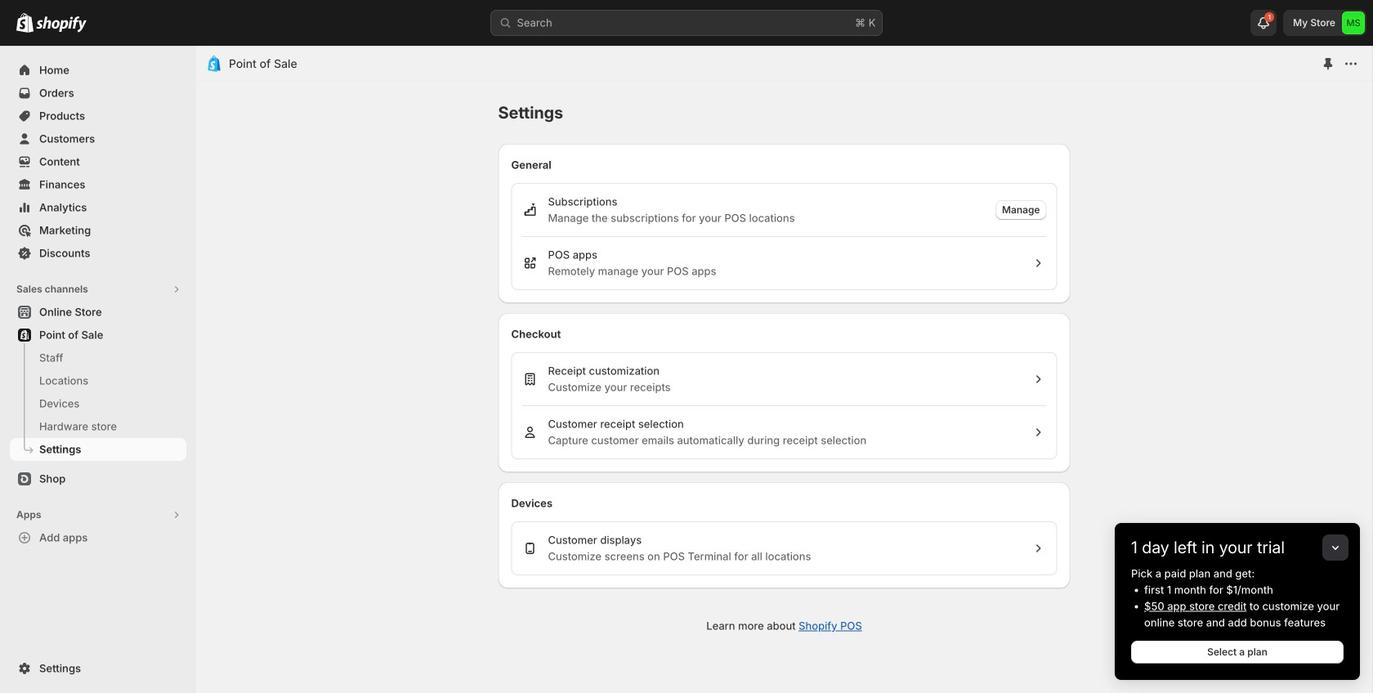 Task type: describe. For each thing, give the bounding box(es) containing it.
0 horizontal spatial shopify image
[[16, 13, 34, 33]]

my store image
[[1343, 11, 1366, 34]]

icon for point of sale image
[[206, 56, 222, 72]]

1 horizontal spatial shopify image
[[36, 16, 87, 33]]



Task type: locate. For each thing, give the bounding box(es) containing it.
fullscreen dialog
[[196, 46, 1373, 694]]

shopify image
[[16, 13, 34, 33], [36, 16, 87, 33]]



Task type: vqa. For each thing, say whether or not it's contained in the screenshot.
Online Store Image
no



